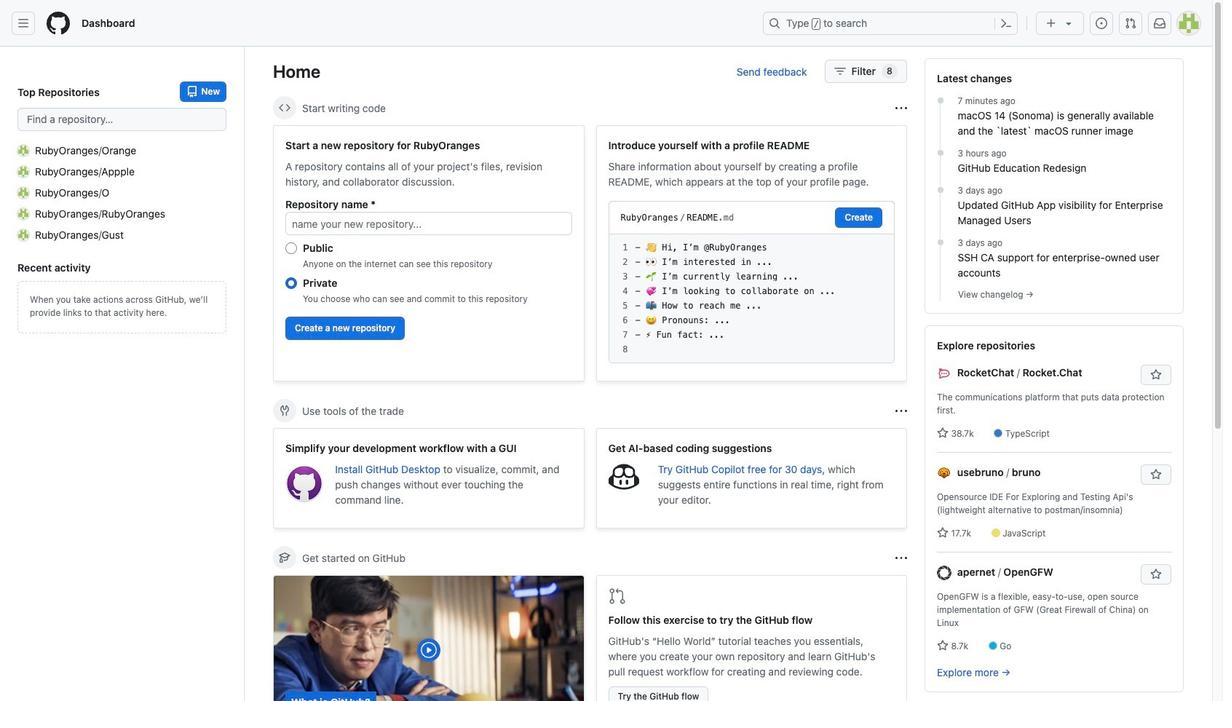 Task type: vqa. For each thing, say whether or not it's contained in the screenshot.
Draggable pane splitter 'SLIDER' on the left of page
no



Task type: locate. For each thing, give the bounding box(es) containing it.
2 star this repository image from the top
[[1150, 569, 1162, 580]]

dot fill image
[[934, 95, 946, 106]]

2 star image from the top
[[937, 527, 949, 539]]

command palette image
[[1000, 17, 1012, 29]]

none radio inside start a new repository element
[[285, 242, 297, 254]]

filter image
[[834, 66, 846, 77]]

none submit inside introduce yourself with a profile readme 'element'
[[835, 208, 882, 228]]

0 vertical spatial star this repository image
[[1150, 369, 1162, 381]]

0 vertical spatial why am i seeing this? image
[[896, 102, 907, 114]]

None submit
[[835, 208, 882, 228]]

@rocketchat profile image
[[937, 366, 952, 381]]

Find a repository… text field
[[17, 108, 226, 131]]

0 vertical spatial git pull request image
[[1125, 17, 1137, 29]]

name your new repository... text field
[[285, 212, 572, 235]]

1 vertical spatial git pull request image
[[608, 588, 626, 605]]

star image up @apernet profile image
[[937, 527, 949, 539]]

appple image
[[17, 166, 29, 177]]

1 vertical spatial star image
[[937, 527, 949, 539]]

why am i seeing this? image
[[896, 102, 907, 114], [896, 405, 907, 417]]

star this repository image
[[1150, 369, 1162, 381], [1150, 569, 1162, 580]]

git pull request image
[[1125, 17, 1137, 29], [608, 588, 626, 605]]

star this repository image for @rocketchat profile icon
[[1150, 369, 1162, 381]]

None radio
[[285, 277, 297, 289]]

star image
[[937, 427, 949, 439], [937, 527, 949, 539]]

@usebruno profile image
[[937, 466, 952, 481]]

gust image
[[17, 229, 29, 241]]

1 star this repository image from the top
[[1150, 369, 1162, 381]]

o image
[[17, 187, 29, 198]]

tools image
[[279, 405, 291, 416]]

explore repositories navigation
[[925, 325, 1184, 692]]

@apernet profile image
[[937, 566, 952, 581]]

None radio
[[285, 242, 297, 254]]

play image
[[420, 641, 437, 659]]

introduce yourself with a profile readme element
[[596, 125, 907, 382]]

3 dot fill image from the top
[[934, 237, 946, 248]]

orange image
[[17, 145, 29, 156]]

0 vertical spatial star image
[[937, 427, 949, 439]]

0 vertical spatial dot fill image
[[934, 147, 946, 159]]

2 why am i seeing this? image from the top
[[896, 405, 907, 417]]

1 vertical spatial dot fill image
[[934, 184, 946, 196]]

why am i seeing this? image
[[896, 552, 907, 564]]

star this repository image for @apernet profile image
[[1150, 569, 1162, 580]]

1 why am i seeing this? image from the top
[[896, 102, 907, 114]]

rubyoranges image
[[17, 208, 29, 220]]

code image
[[279, 102, 291, 114]]

1 star image from the top
[[937, 427, 949, 439]]

2 vertical spatial dot fill image
[[934, 237, 946, 248]]

1 vertical spatial why am i seeing this? image
[[896, 405, 907, 417]]

dot fill image
[[934, 147, 946, 159], [934, 184, 946, 196], [934, 237, 946, 248]]

1 vertical spatial star this repository image
[[1150, 569, 1162, 580]]

issue opened image
[[1096, 17, 1107, 29]]

star image up @usebruno profile image
[[937, 427, 949, 439]]

0 horizontal spatial git pull request image
[[608, 588, 626, 605]]



Task type: describe. For each thing, give the bounding box(es) containing it.
star image for @usebruno profile image
[[937, 527, 949, 539]]

none radio inside start a new repository element
[[285, 277, 297, 289]]

try the github flow element
[[596, 575, 907, 701]]

simplify your development workflow with a gui element
[[273, 428, 584, 529]]

homepage image
[[47, 12, 70, 35]]

star image
[[937, 640, 949, 652]]

git pull request image inside the try the github flow element
[[608, 588, 626, 605]]

start a new repository element
[[273, 125, 584, 382]]

star image for @rocketchat profile icon
[[937, 427, 949, 439]]

1 dot fill image from the top
[[934, 147, 946, 159]]

why am i seeing this? image for introduce yourself with a profile readme 'element'
[[896, 102, 907, 114]]

github desktop image
[[285, 465, 323, 503]]

2 dot fill image from the top
[[934, 184, 946, 196]]

star this repository image
[[1150, 469, 1162, 481]]

1 horizontal spatial git pull request image
[[1125, 17, 1137, 29]]

what is github? element
[[273, 575, 584, 701]]

mortar board image
[[279, 552, 291, 564]]

why am i seeing this? image for get ai-based coding suggestions element at the bottom of page
[[896, 405, 907, 417]]

get ai-based coding suggestions element
[[596, 428, 907, 529]]

plus image
[[1046, 17, 1057, 29]]

triangle down image
[[1063, 17, 1075, 29]]

Top Repositories search field
[[17, 108, 226, 131]]

explore element
[[925, 58, 1184, 701]]

notifications image
[[1154, 17, 1166, 29]]

what is github? image
[[274, 576, 584, 701]]



